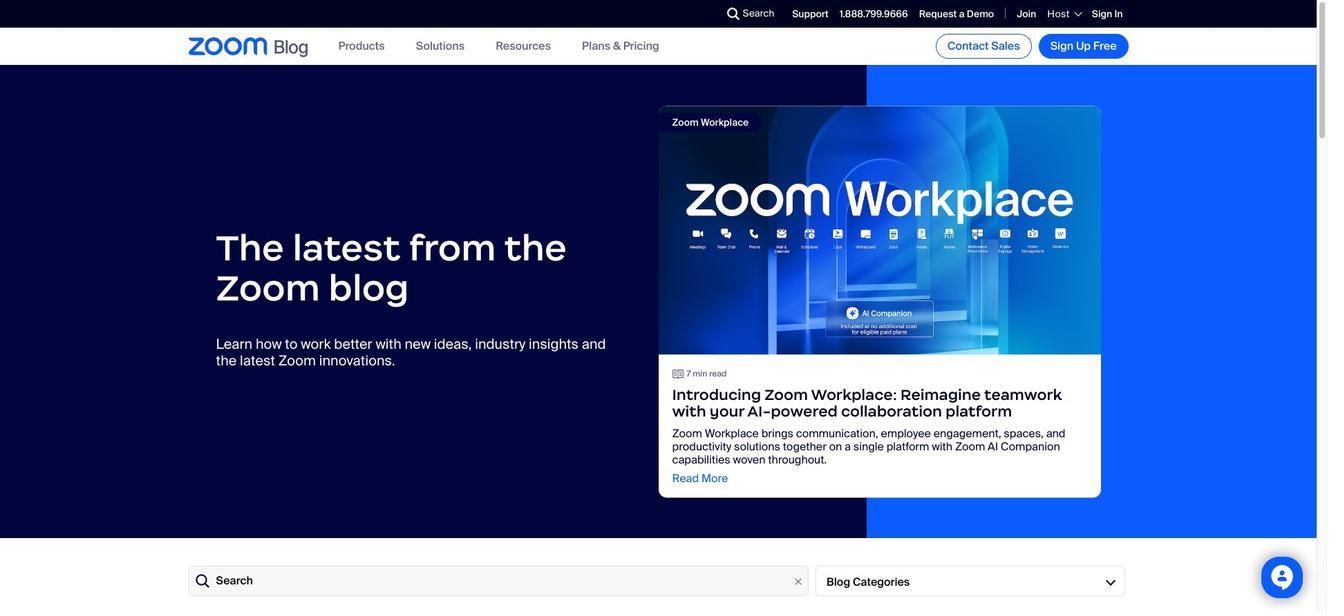 Task type: vqa. For each thing, say whether or not it's contained in the screenshot.
Search icon
yes



Task type: locate. For each thing, give the bounding box(es) containing it.
None text field
[[188, 566, 809, 597]]

search image
[[727, 8, 739, 20], [727, 8, 739, 20]]

logo blog.svg image
[[274, 37, 307, 59]]

main content
[[0, 65, 1317, 612]]

introducing zoom workplace: reimagine teamwork with your ai-powered collaboration platform image
[[658, 106, 1101, 355]]

None search field
[[676, 3, 730, 25]]



Task type: describe. For each thing, give the bounding box(es) containing it.
zoom logo image
[[188, 37, 267, 55]]

clear search image
[[791, 574, 806, 590]]



